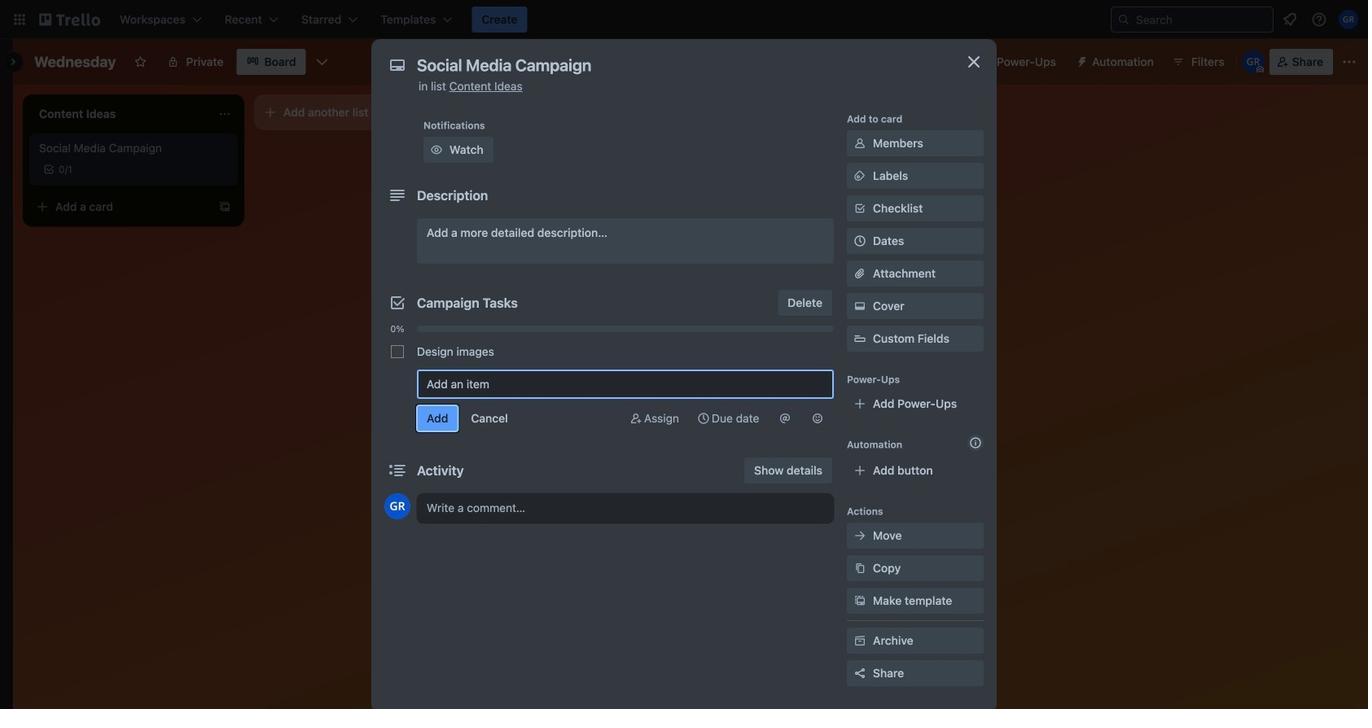 Task type: describe. For each thing, give the bounding box(es) containing it.
Board name text field
[[26, 49, 124, 75]]

primary element
[[0, 0, 1368, 39]]

create from template… image
[[218, 200, 231, 213]]

customize views image
[[314, 54, 330, 70]]

0 notifications image
[[1280, 10, 1300, 29]]

Search field
[[1130, 8, 1273, 31]]

Write a comment text field
[[417, 494, 834, 523]]

open information menu image
[[1311, 11, 1328, 28]]

1 horizontal spatial sm image
[[852, 633, 868, 649]]



Task type: locate. For each thing, give the bounding box(es) containing it.
sm image
[[777, 410, 793, 427], [852, 633, 868, 649]]

0 vertical spatial greg robinson (gregrobinson96) image
[[1339, 10, 1359, 29]]

0 horizontal spatial sm image
[[777, 410, 793, 427]]

greg robinson (gregrobinson96) image down search field
[[1242, 50, 1265, 73]]

1 vertical spatial sm image
[[852, 633, 868, 649]]

show menu image
[[1341, 54, 1358, 70]]

greg robinson (gregrobinson96) image
[[384, 494, 410, 520]]

None submit
[[417, 406, 458, 432]]

search image
[[1117, 13, 1130, 26]]

Add an item text field
[[417, 370, 834, 399]]

sm image
[[1069, 49, 1092, 72], [852, 135, 868, 151], [428, 142, 445, 158], [852, 168, 868, 184], [852, 298, 868, 314], [628, 410, 644, 427], [696, 410, 712, 427], [810, 410, 826, 427], [852, 528, 868, 544], [852, 560, 868, 577], [852, 593, 868, 609]]

greg robinson (gregrobinson96) image
[[1339, 10, 1359, 29], [1242, 50, 1265, 73]]

greg robinson (gregrobinson96) image right open information menu icon
[[1339, 10, 1359, 29]]

None checkbox
[[391, 345, 404, 358]]

1 horizontal spatial greg robinson (gregrobinson96) image
[[1339, 10, 1359, 29]]

0 horizontal spatial greg robinson (gregrobinson96) image
[[1242, 50, 1265, 73]]

0 vertical spatial sm image
[[777, 410, 793, 427]]

star or unstar board image
[[134, 55, 147, 68]]

1 vertical spatial greg robinson (gregrobinson96) image
[[1242, 50, 1265, 73]]

None text field
[[409, 50, 946, 80]]

close dialog image
[[964, 52, 984, 72]]



Task type: vqa. For each thing, say whether or not it's contained in the screenshot.
Close dialog icon at top right
yes



